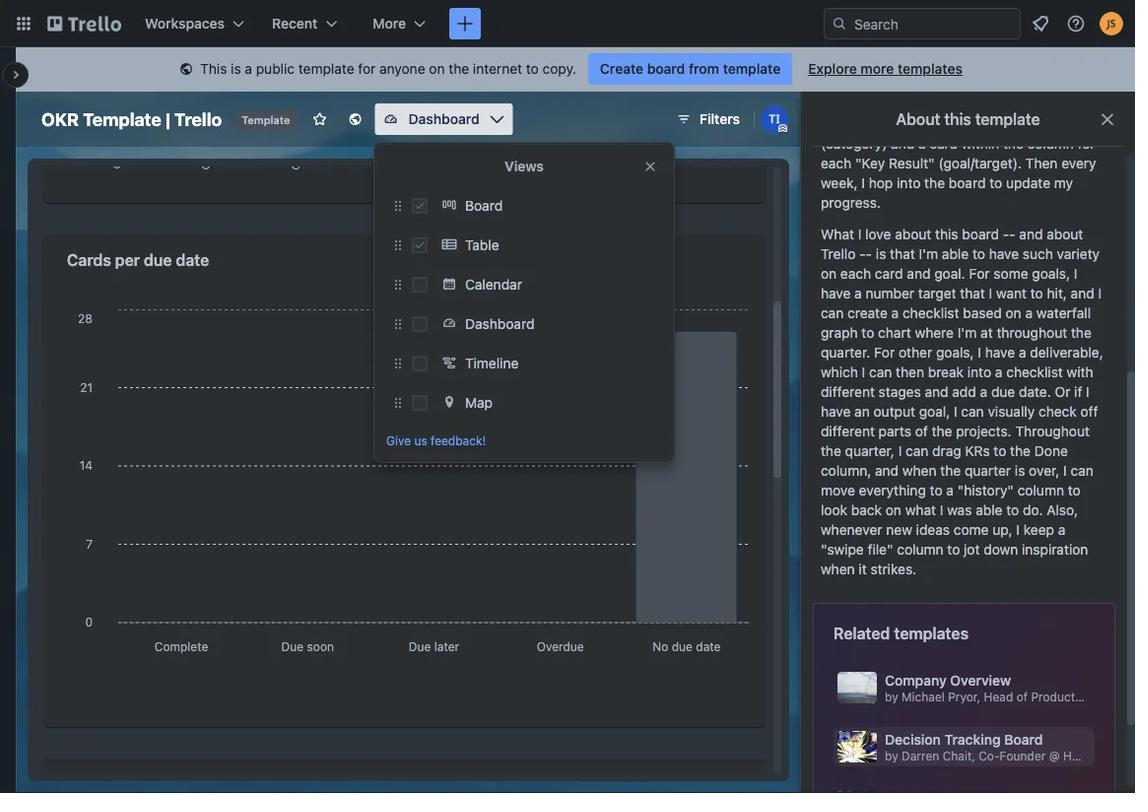 Task type: locate. For each thing, give the bounding box(es) containing it.
date
[[176, 251, 209, 270]]

target
[[919, 285, 957, 302]]

card
[[930, 136, 959, 152], [876, 266, 904, 282]]

board down (goal/target).
[[949, 175, 987, 191]]

1 vertical spatial @
[[1050, 749, 1061, 763]]

templates up company
[[895, 625, 969, 643]]

2 horizontal spatial template
[[976, 110, 1041, 129]]

Board name text field
[[32, 104, 232, 135]]

okr inside when we started using objectives and key results (okrs) for goal-setting at buffer, we were eager to have a way to track our individual progress on our goals and to share our progress with teammates. this trello board is my solution for okr planning. i create a column for each "objective" (category) and a card within the column for each "key result" (goal/target). then every week, i hop into the board to update my progress.
[[974, 96, 1003, 112]]

0 horizontal spatial checklist
[[903, 305, 960, 321]]

1 horizontal spatial with
[[1068, 364, 1094, 381]]

0 horizontal spatial our
[[821, 76, 842, 93]]

@ inside decision tracking board by darren chait, co-founder @ hugo
[[1050, 749, 1061, 763]]

was
[[948, 502, 973, 519]]

for down the "chart"
[[875, 345, 896, 361]]

1 vertical spatial i'm
[[958, 325, 978, 341]]

0 vertical spatial dashboard
[[409, 111, 480, 127]]

where
[[916, 325, 955, 341]]

into
[[897, 175, 921, 191], [968, 364, 992, 381]]

progress
[[886, 57, 942, 73], [846, 76, 902, 93]]

what i love about this board -- and about trello -- is that i'm able to have such variety on each card and goal. for some goals, i have a number target that i want to hit, and i can create a checklist based on a waterfall graph to chart where i'm at throughout the quarter. for other goals, i have a deliverable, which i can then break into a checklist with different stages and add a due date. or if i have an output goal, i can visually check off different parts of the projects. throughout the quarter, i can drag krs to the done column, and when the quarter is over, i can move everything to a "history" column to look back on what i was able to do. also, whenever new ideas come up, i keep a "swipe file" column to jot down inspiration when it strikes.
[[821, 226, 1104, 578]]

1 vertical spatial we
[[1086, 17, 1104, 34]]

board left 'from'
[[648, 61, 686, 77]]

at up track at the right top of the page
[[1024, 17, 1036, 34]]

templates inside explore more templates link
[[898, 61, 963, 77]]

template down public
[[242, 114, 290, 127]]

dashboard down calendar
[[465, 316, 535, 332]]

checklist up the 'where'
[[903, 305, 960, 321]]

related
[[834, 625, 891, 643]]

0 horizontal spatial @
[[1050, 749, 1061, 763]]

trello right |
[[175, 108, 222, 130]]

is down more
[[862, 96, 873, 112]]

week,
[[821, 175, 858, 191]]

@ for company overview
[[1079, 690, 1090, 704]]

this inside what i love about this board -- and about trello -- is that i'm able to have such variety on each card and goal. for some goals, i have a number target that i want to hit, and i can create a checklist based on a waterfall graph to chart where i'm at throughout the quarter. for other goals, i have a deliverable, which i can then break into a checklist with different stages and add a due date. or if i have an output goal, i can visually check off different parts of the projects. throughout the quarter, i can drag krs to the done column, and when the quarter is over, i can move everything to a "history" column to look back on what i was able to do. also, whenever new ideas come up, i keep a "swipe file" column to jot down inspiration when it strikes.
[[936, 226, 959, 243]]

0 vertical spatial board
[[465, 198, 503, 214]]

0 vertical spatial by
[[886, 690, 899, 704]]

each up week,
[[821, 155, 852, 172]]

each up number on the top right of the page
[[841, 266, 872, 282]]

anyone
[[380, 61, 426, 77]]

i left was
[[941, 502, 944, 519]]

this inside when we started using objectives and key results (okrs) for goal-setting at buffer, we were eager to have a way to track our individual progress on our goals and to share our progress with teammates. this trello board is my solution for okr planning. i create a column for each "objective" (category) and a card within the column for each "key result" (goal/target). then every week, i hop into the board to update my progress.
[[1015, 76, 1042, 93]]

1 horizontal spatial okr
[[974, 96, 1003, 112]]

"swipe
[[821, 542, 865, 558]]

2 different from the top
[[821, 424, 876, 440]]

1 vertical spatial card
[[876, 266, 904, 282]]

strikes.
[[871, 562, 917, 578]]

0 vertical spatial when
[[903, 463, 937, 479]]

2 vertical spatial our
[[821, 76, 842, 93]]

eager
[[856, 37, 892, 53]]

filters
[[700, 111, 741, 127]]

dashboard for dashboard button
[[409, 111, 480, 127]]

1 vertical spatial create
[[848, 305, 888, 321]]

template inside board name text box
[[83, 108, 162, 130]]

template right 'from'
[[724, 61, 781, 77]]

dashboard inside button
[[409, 111, 480, 127]]

1 horizontal spatial of
[[1017, 690, 1029, 704]]

with up if
[[1068, 364, 1094, 381]]

of
[[916, 424, 929, 440], [1017, 690, 1029, 704]]

our down 0 notifications image
[[1039, 37, 1060, 53]]

my down every
[[1055, 175, 1074, 191]]

template up within
[[976, 110, 1041, 129]]

0 vertical spatial of
[[916, 424, 929, 440]]

table
[[465, 237, 500, 253]]

this up within
[[945, 110, 972, 129]]

to down setting
[[986, 37, 999, 53]]

open information menu image
[[1067, 14, 1087, 34]]

trello down what on the top of the page
[[821, 246, 856, 262]]

to right krs
[[994, 443, 1007, 460]]

1 vertical spatial each
[[821, 155, 852, 172]]

create board from template link
[[589, 53, 793, 85]]

visually
[[989, 404, 1036, 420]]

1 horizontal spatial due
[[992, 384, 1016, 400]]

throughout
[[1016, 424, 1091, 440]]

1 vertical spatial due
[[992, 384, 1016, 400]]

create up the (category)
[[821, 116, 862, 132]]

trello inside when we started using objectives and key results (okrs) for goal-setting at buffer, we were eager to have a way to track our individual progress on our goals and to share our progress with teammates. this trello board is my solution for okr planning. i create a column for each "objective" (category) and a card within the column for each "key result" (goal/target). then every week, i hop into the board to update my progress.
[[1046, 76, 1080, 93]]

1 vertical spatial progress
[[846, 76, 902, 93]]

star or unstar board image
[[312, 111, 328, 127]]

1 vertical spatial my
[[1055, 175, 1074, 191]]

1 horizontal spatial about
[[1048, 226, 1084, 243]]

okr down teammates.
[[974, 96, 1003, 112]]

trello inside board name text box
[[175, 108, 222, 130]]

0 horizontal spatial for
[[875, 345, 896, 361]]

trello down share
[[1046, 76, 1080, 93]]

for
[[970, 266, 991, 282], [875, 345, 896, 361]]

1 horizontal spatial i'm
[[958, 325, 978, 341]]

about
[[896, 226, 932, 243], [1048, 226, 1084, 243]]

0 vertical spatial this
[[945, 110, 972, 129]]

1 horizontal spatial our
[[965, 57, 986, 73]]

column up then
[[1028, 136, 1075, 152]]

0 vertical spatial into
[[897, 175, 921, 191]]

goals, up the hit,
[[1033, 266, 1071, 282]]

1 vertical spatial of
[[1017, 690, 1029, 704]]

board
[[465, 198, 503, 214], [1005, 732, 1044, 748]]

trello inspiration (inspiringtaco) image
[[761, 106, 789, 133]]

0 vertical spatial checklist
[[903, 305, 960, 321]]

1 vertical spatial dashboard
[[465, 316, 535, 332]]

0 horizontal spatial goals,
[[937, 345, 975, 361]]

is
[[231, 61, 241, 77], [862, 96, 873, 112], [877, 246, 887, 262], [1016, 463, 1026, 479]]

0 vertical spatial create
[[821, 116, 862, 132]]

0 horizontal spatial about
[[896, 226, 932, 243]]

we up (okrs) at the right of the page
[[862, 0, 880, 14]]

and up goal,
[[925, 384, 949, 400]]

i right if
[[1087, 384, 1090, 400]]

of inside company overview by michael pryor, head of product @ trello
[[1017, 690, 1029, 704]]

templates up the solution
[[898, 61, 963, 77]]

give
[[387, 434, 411, 448]]

can right over,
[[1071, 463, 1094, 479]]

co-
[[979, 749, 1000, 763]]

this right sm icon
[[200, 61, 227, 77]]

down
[[984, 542, 1019, 558]]

1 vertical spatial goals,
[[937, 345, 975, 361]]

if
[[1075, 384, 1083, 400]]

explore more templates link
[[797, 53, 975, 85]]

break
[[929, 364, 964, 381]]

of inside what i love about this board -- and about trello -- is that i'm able to have such variety on each card and goal. for some goals, i have a number target that i want to hit, and i can create a checklist based on a waterfall graph to chart where i'm at throughout the quarter. for other goals, i have a deliverable, which i can then break into a checklist with different stages and add a due date. or if i have an output goal, i can visually check off different parts of the projects. throughout the quarter, i can drag krs to the done column, and when the quarter is over, i can move everything to a "history" column to look back on what i was able to do. also, whenever new ideas come up, i keep a "swipe file" column to jot down inspiration when it strikes.
[[916, 424, 929, 440]]

1 by from the top
[[886, 690, 899, 704]]

0 horizontal spatial my
[[876, 96, 895, 112]]

1 horizontal spatial template
[[242, 114, 290, 127]]

-
[[1004, 226, 1010, 243], [1010, 226, 1016, 243], [860, 246, 866, 262], [866, 246, 873, 262]]

template
[[299, 61, 355, 77], [724, 61, 781, 77], [976, 110, 1041, 129]]

into inside what i love about this board -- and about trello -- is that i'm able to have such variety on each card and goal. for some goals, i have a number target that i want to hit, and i can create a checklist based on a waterfall graph to chart where i'm at throughout the quarter. for other goals, i have a deliverable, which i can then break into a checklist with different stages and add a due date. or if i have an output goal, i can visually check off different parts of the projects. throughout the quarter, i can drag krs to the done column, and when the quarter is over, i can move everything to a "history" column to look back on what i was able to do. also, whenever new ideas come up, i keep a "swipe file" column to jot down inspiration when it strikes.
[[968, 364, 992, 381]]

able up goal.
[[943, 246, 970, 262]]

my down explore more templates link
[[876, 96, 895, 112]]

i left the love
[[859, 226, 862, 243]]

product
[[1032, 690, 1076, 704]]

0 vertical spatial card
[[930, 136, 959, 152]]

at down based
[[981, 325, 994, 341]]

michael
[[902, 690, 945, 704]]

1 horizontal spatial card
[[930, 136, 959, 152]]

goal.
[[935, 266, 966, 282]]

into down result" in the top right of the page
[[897, 175, 921, 191]]

goals, up "break"
[[937, 345, 975, 361]]

@ left hugo
[[1050, 749, 1061, 763]]

templates
[[898, 61, 963, 77], [895, 625, 969, 643]]

on down want
[[1006, 305, 1022, 321]]

create board from template
[[600, 61, 781, 77]]

0 horizontal spatial with
[[906, 76, 933, 93]]

@ inside company overview by michael pryor, head of product @ trello
[[1079, 690, 1090, 704]]

0 horizontal spatial of
[[916, 424, 929, 440]]

create down number on the top right of the page
[[848, 305, 888, 321]]

is inside when we started using objectives and key results (okrs) for goal-setting at buffer, we were eager to have a way to track our individual progress on our goals and to share our progress with teammates. this trello board is my solution for okr planning. i create a column for each "objective" (category) and a card within the column for each "key result" (goal/target). then every week, i hop into the board to update my progress.
[[862, 96, 873, 112]]

1 horizontal spatial we
[[1086, 17, 1104, 34]]

head
[[985, 690, 1014, 704]]

when down "swipe
[[821, 562, 856, 578]]

2 by from the top
[[886, 749, 899, 763]]

when up the everything
[[903, 463, 937, 479]]

0 horizontal spatial able
[[943, 246, 970, 262]]

for left anyone in the top of the page
[[358, 61, 376, 77]]

0 vertical spatial our
[[1039, 37, 1060, 53]]

0 horizontal spatial okr
[[41, 108, 79, 130]]

board up some
[[963, 226, 1000, 243]]

2 about from the left
[[1048, 226, 1084, 243]]

1 vertical spatial into
[[968, 364, 992, 381]]

a down throughout
[[1020, 345, 1027, 361]]

1 about from the left
[[896, 226, 932, 243]]

board up founder
[[1005, 732, 1044, 748]]

we
[[862, 0, 880, 14], [1086, 17, 1104, 34]]

0 vertical spatial we
[[862, 0, 880, 14]]

workspaces button
[[133, 8, 256, 39]]

1 vertical spatial able
[[976, 502, 1003, 519]]

darren
[[902, 749, 940, 763]]

teammates.
[[936, 76, 1011, 93]]

0 horizontal spatial card
[[876, 266, 904, 282]]

table link
[[436, 230, 663, 261]]

and up the everything
[[876, 463, 899, 479]]

i right the hit,
[[1099, 285, 1103, 302]]

using
[[933, 0, 967, 14]]

0 vertical spatial at
[[1024, 17, 1036, 34]]

1 horizontal spatial board
[[1005, 732, 1044, 748]]

the
[[449, 61, 470, 77], [1004, 136, 1024, 152], [925, 175, 946, 191], [1072, 325, 1092, 341], [932, 424, 953, 440], [821, 443, 842, 460], [1011, 443, 1032, 460], [941, 463, 962, 479]]

a up throughout
[[1026, 305, 1033, 321]]

1 horizontal spatial when
[[903, 463, 937, 479]]

projects.
[[957, 424, 1012, 440]]

can up graph
[[821, 305, 844, 321]]

ideas
[[917, 522, 951, 538]]

1 vertical spatial at
[[981, 325, 994, 341]]

1 horizontal spatial for
[[970, 266, 991, 282]]

can down the add
[[962, 404, 985, 420]]

0 vertical spatial @
[[1079, 690, 1090, 704]]

timeline link
[[436, 348, 663, 380]]

date.
[[1020, 384, 1052, 400]]

some
[[994, 266, 1029, 282]]

public image
[[348, 111, 363, 127]]

due inside what i love about this board -- and about trello -- is that i'm able to have such variety on each card and goal. for some goals, i have a number target that i want to hit, and i can create a checklist based on a waterfall graph to chart where i'm at throughout the quarter. for other goals, i have a deliverable, which i can then break into a checklist with different stages and add a due date. or if i have an output goal, i can visually check off different parts of the projects. throughout the quarter, i can drag krs to the done column, and when the quarter is over, i can move everything to a "history" column to look back on what i was able to do. also, whenever new ideas come up, i keep a "swipe file" column to jot down inspiration when it strikes.
[[992, 384, 1016, 400]]

a left public
[[245, 61, 252, 77]]

0 vertical spatial goals,
[[1033, 266, 1071, 282]]

0 horizontal spatial board
[[465, 198, 503, 214]]

0 vertical spatial progress
[[886, 57, 942, 73]]

0 vertical spatial with
[[906, 76, 933, 93]]

each
[[948, 116, 979, 132], [821, 155, 852, 172], [841, 266, 872, 282]]

move
[[821, 483, 856, 499]]

board up the table
[[465, 198, 503, 214]]

2 vertical spatial each
[[841, 266, 872, 282]]

sm image
[[177, 60, 196, 80]]

by down company
[[886, 690, 899, 704]]

about this template
[[897, 110, 1041, 129]]

checklist
[[903, 305, 960, 321], [1007, 364, 1064, 381]]

0 horizontal spatial into
[[897, 175, 921, 191]]

can up stages
[[870, 364, 893, 381]]

0 vertical spatial i'm
[[920, 246, 939, 262]]

0 horizontal spatial template
[[83, 108, 162, 130]]

different down an
[[821, 424, 876, 440]]

when
[[821, 0, 858, 14]]

look
[[821, 502, 848, 519]]

1 vertical spatial when
[[821, 562, 856, 578]]

create board or workspace image
[[456, 14, 475, 34]]

recent
[[272, 15, 318, 32]]

okr down back to home 'image'
[[41, 108, 79, 130]]

done
[[1035, 443, 1069, 460]]

template left |
[[83, 108, 162, 130]]

more button
[[361, 8, 438, 39]]

it
[[859, 562, 867, 578]]

about right the love
[[896, 226, 932, 243]]

1 vertical spatial this
[[936, 226, 959, 243]]

stages
[[879, 384, 922, 400]]

us
[[415, 434, 428, 448]]

card down about this template
[[930, 136, 959, 152]]

on down "way"
[[945, 57, 961, 73]]

@
[[1079, 690, 1090, 704], [1050, 749, 1061, 763]]

1 horizontal spatial at
[[1024, 17, 1036, 34]]

of right head
[[1017, 690, 1029, 704]]

1 vertical spatial board
[[1005, 732, 1044, 748]]

i down parts
[[899, 443, 903, 460]]

our up teammates.
[[965, 57, 986, 73]]

trello inside company overview by michael pryor, head of product @ trello
[[1093, 690, 1124, 704]]

and up such
[[1020, 226, 1044, 243]]

0 horizontal spatial due
[[144, 251, 172, 270]]

search image
[[832, 16, 848, 32]]

1 vertical spatial different
[[821, 424, 876, 440]]

1 vertical spatial that
[[961, 285, 986, 302]]

0 horizontal spatial at
[[981, 325, 994, 341]]

0 vertical spatial my
[[876, 96, 895, 112]]

1 vertical spatial checklist
[[1007, 364, 1064, 381]]

were
[[821, 37, 852, 53]]

1 horizontal spatial @
[[1079, 690, 1090, 704]]

0 vertical spatial templates
[[898, 61, 963, 77]]

1 vertical spatial with
[[1068, 364, 1094, 381]]

board inside the board link
[[465, 198, 503, 214]]

due
[[144, 251, 172, 270], [992, 384, 1016, 400]]

the up column,
[[821, 443, 842, 460]]

with up the solution
[[906, 76, 933, 93]]

create inside what i love about this board -- and about trello -- is that i'm able to have such variety on each card and goal. for some goals, i have a number target that i want to hit, and i can create a checklist based on a waterfall graph to chart where i'm at throughout the quarter. for other goals, i have a deliverable, which i can then break into a checklist with different stages and add a due date. or if i have an output goal, i can visually check off different parts of the projects. throughout the quarter, i can drag krs to the done column, and when the quarter is over, i can move everything to a "history" column to look back on what i was able to do. also, whenever new ideas come up, i keep a "swipe file" column to jot down inspiration when it strikes.
[[848, 305, 888, 321]]

1 horizontal spatial that
[[961, 285, 986, 302]]

feedback!
[[431, 434, 486, 448]]

checklist up date.
[[1007, 364, 1064, 381]]

1 vertical spatial by
[[886, 749, 899, 763]]

on right anyone in the top of the page
[[429, 61, 445, 77]]

board inside decision tracking board by darren chait, co-founder @ hugo
[[1005, 732, 1044, 748]]

dashboard
[[409, 111, 480, 127], [465, 316, 535, 332]]

copy.
[[543, 61, 577, 77]]

0 vertical spatial that
[[891, 246, 916, 262]]

okr template | trello
[[41, 108, 222, 130]]

goal-
[[942, 17, 976, 34]]

1 horizontal spatial into
[[968, 364, 992, 381]]

i right goal,
[[955, 404, 958, 420]]

board link
[[436, 190, 663, 222]]

i left hop
[[862, 175, 866, 191]]

column down over,
[[1018, 483, 1065, 499]]

this member is an admin of this board. image
[[779, 124, 788, 133]]



Task type: describe. For each thing, give the bounding box(es) containing it.
1 horizontal spatial checklist
[[1007, 364, 1064, 381]]

key
[[1070, 0, 1093, 14]]

parts
[[879, 424, 912, 440]]

cards per due date
[[67, 251, 209, 270]]

the up drag
[[932, 424, 953, 440]]

over,
[[1030, 463, 1060, 479]]

by inside company overview by michael pryor, head of product @ trello
[[886, 690, 899, 704]]

filters button
[[671, 104, 746, 135]]

primary element
[[0, 0, 1136, 47]]

i down based
[[979, 345, 982, 361]]

planning.
[[1007, 96, 1065, 112]]

track
[[1002, 37, 1035, 53]]

0 horizontal spatial this
[[200, 61, 227, 77]]

0 horizontal spatial i'm
[[920, 246, 939, 262]]

have inside when we started using objectives and key results (okrs) for goal-setting at buffer, we were eager to have a way to track our individual progress on our goals and to share our progress with teammates. this trello board is my solution for okr planning. i create a column for each "objective" (category) and a card within the column for each "key result" (goal/target). then every week, i hop into the board to update my progress.
[[912, 37, 942, 53]]

everything
[[860, 483, 927, 499]]

the down drag
[[941, 463, 962, 479]]

to down (goal/target).
[[990, 175, 1003, 191]]

a left "way"
[[946, 37, 954, 53]]

results
[[821, 17, 868, 34]]

@ for decision tracking board
[[1050, 749, 1061, 763]]

column,
[[821, 463, 872, 479]]

objectives
[[971, 0, 1039, 14]]

from
[[689, 61, 720, 77]]

create
[[600, 61, 644, 77]]

1 horizontal spatial template
[[724, 61, 781, 77]]

close popover image
[[643, 159, 659, 175]]

new
[[887, 522, 913, 538]]

is left public
[[231, 61, 241, 77]]

into inside when we started using objectives and key results (okrs) for goal-setting at buffer, we were eager to have a way to track our individual progress on our goals and to share our progress with teammates. this trello board is my solution for okr planning. i create a column for each "objective" (category) and a card within the column for each "key result" (goal/target). then every week, i hop into the board to update my progress.
[[897, 175, 921, 191]]

hit,
[[1048, 285, 1068, 302]]

a up result" in the top right of the page
[[919, 136, 927, 152]]

i left want
[[990, 285, 993, 302]]

hugo
[[1064, 749, 1094, 763]]

the left done
[[1011, 443, 1032, 460]]

whenever
[[821, 522, 883, 538]]

to left jot at the right of page
[[948, 542, 961, 558]]

can down parts
[[906, 443, 929, 460]]

output
[[874, 404, 916, 420]]

to left the "chart"
[[862, 325, 875, 341]]

0 horizontal spatial when
[[821, 562, 856, 578]]

1 horizontal spatial goals,
[[1033, 266, 1071, 282]]

chait,
[[943, 749, 976, 763]]

company overview by michael pryor, head of product @ trello
[[886, 673, 1124, 704]]

then
[[1026, 155, 1059, 172]]

0 vertical spatial due
[[144, 251, 172, 270]]

|
[[166, 108, 170, 130]]

and down track at the right top of the page
[[1028, 57, 1051, 73]]

for up every
[[1078, 136, 1096, 152]]

0 vertical spatial able
[[943, 246, 970, 262]]

calendar link
[[436, 269, 663, 301]]

a up the "chart"
[[892, 305, 900, 321]]

dashboard for dashboard link
[[465, 316, 535, 332]]

tracking
[[945, 732, 1001, 748]]

to up "what"
[[931, 483, 943, 499]]

inspiration
[[1023, 542, 1089, 558]]

the down result" in the top right of the page
[[925, 175, 946, 191]]

map
[[465, 395, 493, 411]]

company
[[886, 673, 947, 689]]

related templates
[[834, 625, 969, 643]]

the left internet
[[449, 61, 470, 77]]

on down the everything
[[886, 502, 902, 519]]

setting
[[976, 17, 1020, 34]]

i down variety
[[1075, 266, 1078, 282]]

dashboard button
[[375, 104, 513, 135]]

is down the love
[[877, 246, 887, 262]]

to left do. at the bottom right of the page
[[1007, 502, 1020, 519]]

0 vertical spatial for
[[970, 266, 991, 282]]

i right over,
[[1064, 463, 1068, 479]]

(okrs)
[[872, 17, 917, 34]]

an
[[855, 404, 871, 420]]

column down ideas
[[898, 542, 944, 558]]

with inside when we started using objectives and key results (okrs) for goal-setting at buffer, we were eager to have a way to track our individual progress on our goals and to share our progress with teammates. this trello board is my solution for okr planning. i create a column for each "objective" (category) and a card within the column for each "key result" (goal/target). then every week, i hop into the board to update my progress.
[[906, 76, 933, 93]]

explore
[[809, 61, 858, 77]]

Search field
[[848, 9, 1021, 38]]

i right the planning.
[[1069, 96, 1072, 112]]

okr inside board name text box
[[41, 108, 79, 130]]

the down "objective"
[[1004, 136, 1024, 152]]

have up graph
[[821, 285, 851, 302]]

deliverable,
[[1031, 345, 1104, 361]]

way
[[957, 37, 982, 53]]

0 vertical spatial each
[[948, 116, 979, 132]]

card inside when we started using objectives and key results (okrs) for goal-setting at buffer, we were eager to have a way to track our individual progress on our goals and to share our progress with teammates. this trello board is my solution for okr planning. i create a column for each "objective" (category) and a card within the column for each "key result" (goal/target). then every week, i hop into the board to update my progress.
[[930, 136, 959, 152]]

(goal/target).
[[939, 155, 1023, 172]]

board inside what i love about this board -- and about trello -- is that i'm able to have such variety on each card and goal. for some goals, i have a number target that i want to hit, and i can create a checklist based on a waterfall graph to chart where i'm at throughout the quarter. for other goals, i have a deliverable, which i can then break into a checklist with different stages and add a due date. or if i have an output goal, i can visually check off different parts of the projects. throughout the quarter, i can drag krs to the done column, and when the quarter is over, i can move everything to a "history" column to look back on what i was able to do. also, whenever new ideas come up, i keep a "swipe file" column to jot down inspiration when it strikes.
[[963, 226, 1000, 243]]

love
[[866, 226, 892, 243]]

column down the solution
[[877, 116, 923, 132]]

on down what on the top of the page
[[821, 266, 837, 282]]

"key
[[856, 155, 886, 172]]

chart
[[879, 325, 912, 341]]

within
[[962, 136, 1000, 152]]

i right which
[[862, 364, 866, 381]]

a left number on the top right of the page
[[855, 285, 863, 302]]

map link
[[436, 388, 663, 419]]

0 notifications image
[[1029, 12, 1053, 35]]

cards
[[67, 251, 111, 270]]

a up the (category)
[[865, 116, 873, 132]]

each inside what i love about this board -- and about trello -- is that i'm able to have such variety on each card and goal. for some goals, i have a number target that i want to hit, and i can create a checklist based on a waterfall graph to chart where i'm at throughout the quarter. for other goals, i have a deliverable, which i can then break into a checklist with different stages and add a due date. or if i have an output goal, i can visually check off different parts of the projects. throughout the quarter, i can drag krs to the done column, and when the quarter is over, i can move everything to a "history" column to look back on what i was able to do. also, whenever new ideas come up, i keep a "swipe file" column to jot down inspiration when it strikes.
[[841, 266, 872, 282]]

quarter.
[[821, 345, 871, 361]]

krs
[[966, 443, 991, 460]]

buffer,
[[1040, 17, 1082, 34]]

2 horizontal spatial our
[[1039, 37, 1060, 53]]

up,
[[993, 522, 1013, 538]]

on inside when we started using objectives and key results (okrs) for goal-setting at buffer, we were eager to have a way to track our individual progress on our goals and to share our progress with teammates. this trello board is my solution for okr planning. i create a column for each "objective" (category) and a card within the column for each "key result" (goal/target). then every week, i hop into the board to update my progress.
[[945, 57, 961, 73]]

1 vertical spatial for
[[875, 345, 896, 361]]

board down explore at the top right of page
[[821, 96, 858, 112]]

and up buffer,
[[1042, 0, 1066, 14]]

workspaces
[[145, 15, 225, 32]]

a up visually at the right of page
[[996, 364, 1003, 381]]

0 horizontal spatial we
[[862, 0, 880, 14]]

variety
[[1058, 246, 1101, 262]]

number
[[866, 285, 915, 302]]

trello inside what i love about this board -- and about trello -- is that i'm able to have such variety on each card and goal. for some goals, i have a number target that i want to hit, and i can create a checklist based on a waterfall graph to chart where i'm at throughout the quarter. for other goals, i have a deliverable, which i can then break into a checklist with different stages and add a due date. or if i have an output goal, i can visually check off different parts of the projects. throughout the quarter, i can drag krs to the done column, and when the quarter is over, i can move everything to a "history" column to look back on what i was able to do. also, whenever new ideas come up, i keep a "swipe file" column to jot down inspiration when it strikes.
[[821, 246, 856, 262]]

throughout
[[997, 325, 1068, 341]]

to up also,
[[1069, 483, 1082, 499]]

which
[[821, 364, 859, 381]]

to left the hit,
[[1031, 285, 1044, 302]]

what
[[906, 502, 937, 519]]

have left an
[[821, 404, 851, 420]]

for down the solution
[[927, 116, 945, 132]]

more
[[373, 15, 406, 32]]

pryor,
[[949, 690, 981, 704]]

have down throughout
[[986, 345, 1016, 361]]

by inside decision tracking board by darren chait, co-founder @ hugo
[[886, 749, 899, 763]]

1 vertical spatial templates
[[895, 625, 969, 643]]

back to home image
[[47, 8, 121, 39]]

at inside what i love about this board -- and about trello -- is that i'm able to have such variety on each card and goal. for some goals, i have a number target that i want to hit, and i can create a checklist based on a waterfall graph to chart where i'm at throughout the quarter. for other goals, i have a deliverable, which i can then break into a checklist with different stages and add a due date. or if i have an output goal, i can visually check off different parts of the projects. throughout the quarter, i can drag krs to the done column, and when the quarter is over, i can move everything to a "history" column to look back on what i was able to do. also, whenever new ideas come up, i keep a "swipe file" column to jot down inspiration when it strikes.
[[981, 325, 994, 341]]

1 horizontal spatial my
[[1055, 175, 1074, 191]]

graph
[[821, 325, 859, 341]]

to left the copy. on the top
[[526, 61, 539, 77]]

explore more templates
[[809, 61, 963, 77]]

john smith (johnsmith38824343) image
[[1100, 12, 1124, 35]]

keep
[[1024, 522, 1055, 538]]

"history"
[[958, 483, 1015, 499]]

this is a public template for anyone on the internet to copy.
[[200, 61, 577, 77]]

about
[[897, 110, 941, 129]]

back
[[852, 502, 883, 519]]

then
[[896, 364, 925, 381]]

come
[[954, 522, 990, 538]]

card inside what i love about this board -- and about trello -- is that i'm able to have such variety on each card and goal. for some goals, i have a number target that i want to hit, and i can create a checklist based on a waterfall graph to chart where i'm at throughout the quarter. for other goals, i have a deliverable, which i can then break into a checklist with different stages and add a due date. or if i have an output goal, i can visually check off different parts of the projects. throughout the quarter, i can drag krs to the done column, and when the quarter is over, i can move everything to a "history" column to look back on what i was able to do. also, whenever new ideas come up, i keep a "swipe file" column to jot down inspiration when it strikes.
[[876, 266, 904, 282]]

goals
[[990, 57, 1024, 73]]

individual
[[821, 57, 882, 73]]

internet
[[473, 61, 523, 77]]

at inside when we started using objectives and key results (okrs) for goal-setting at buffer, we were eager to have a way to track our individual progress on our goals and to share our progress with teammates. this trello board is my solution for okr planning. i create a column for each "objective" (category) and a card within the column for each "key result" (goal/target). then every week, i hop into the board to update my progress.
[[1024, 17, 1036, 34]]

the up "deliverable,"
[[1072, 325, 1092, 341]]

and up target
[[908, 266, 931, 282]]

such
[[1023, 246, 1054, 262]]

with inside what i love about this board -- and about trello -- is that i'm able to have such variety on each card and goal. for some goals, i have a number target that i want to hit, and i can create a checklist based on a waterfall graph to chart where i'm at throughout the quarter. for other goals, i have a deliverable, which i can then break into a checklist with different stages and add a due date. or if i have an output goal, i can visually check off different parts of the projects. throughout the quarter, i can drag krs to the done column, and when the quarter is over, i can move everything to a "history" column to look back on what i was able to do. also, whenever new ideas come up, i keep a "swipe file" column to jot down inspiration when it strikes.
[[1068, 364, 1094, 381]]

a down also,
[[1059, 522, 1066, 538]]

"objective"
[[983, 116, 1056, 132]]

1 vertical spatial our
[[965, 57, 986, 73]]

quarter
[[965, 463, 1012, 479]]

want
[[997, 285, 1028, 302]]

i right up,
[[1017, 522, 1021, 538]]

create inside when we started using objectives and key results (okrs) for goal-setting at buffer, we were eager to have a way to track our individual progress on our goals and to share our progress with teammates. this trello board is my solution for okr planning. i create a column for each "objective" (category) and a card within the column for each "key result" (goal/target). then every week, i hop into the board to update my progress.
[[821, 116, 862, 132]]

for down using
[[921, 17, 939, 34]]

to left share
[[1055, 57, 1068, 73]]

off
[[1081, 404, 1099, 420]]

1 different from the top
[[821, 384, 876, 400]]

add
[[953, 384, 977, 400]]

recent button
[[260, 8, 349, 39]]

a right the add
[[981, 384, 988, 400]]

have up some
[[990, 246, 1020, 262]]

to down (okrs) at the right of the page
[[896, 37, 909, 53]]

a up was
[[947, 483, 954, 499]]

progress.
[[821, 195, 882, 211]]

decision
[[886, 732, 942, 748]]

decision tracking board by darren chait, co-founder @ hugo
[[886, 732, 1094, 763]]

0 horizontal spatial that
[[891, 246, 916, 262]]

to left such
[[973, 246, 986, 262]]

and up result" in the top right of the page
[[892, 136, 915, 152]]

and right the hit,
[[1072, 285, 1095, 302]]

0 horizontal spatial template
[[299, 61, 355, 77]]

for down teammates.
[[953, 96, 971, 112]]

is left over,
[[1016, 463, 1026, 479]]

1 horizontal spatial able
[[976, 502, 1003, 519]]

do.
[[1024, 502, 1044, 519]]



Task type: vqa. For each thing, say whether or not it's contained in the screenshot.
check
yes



